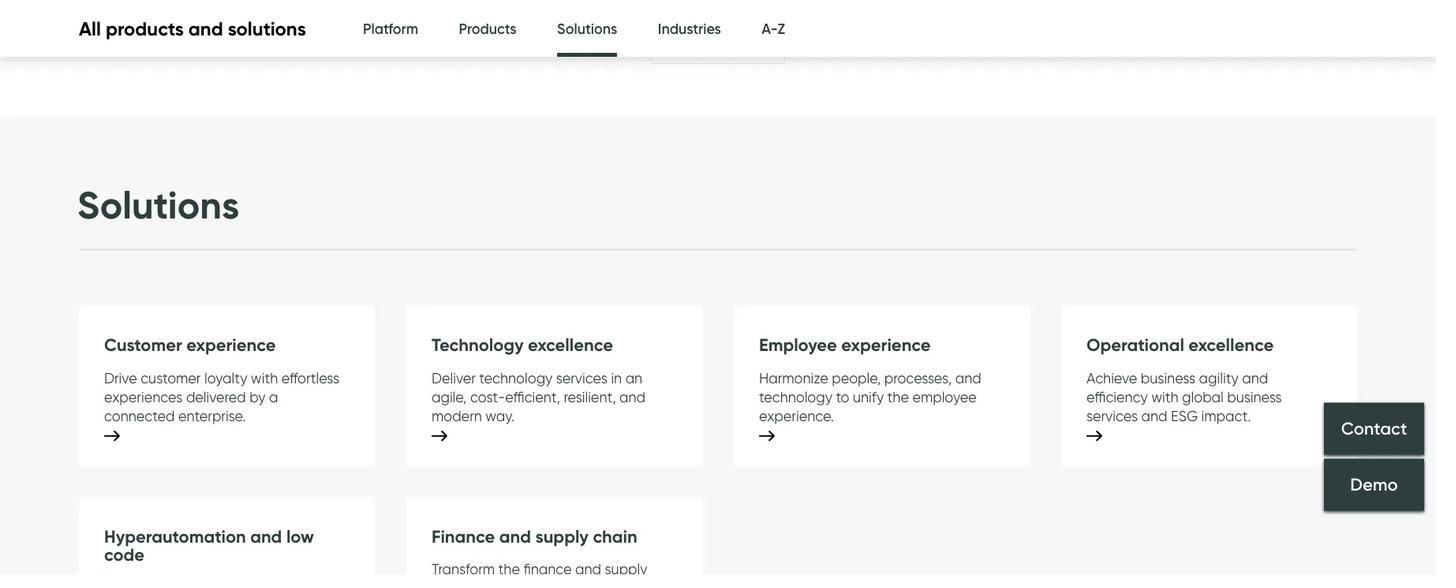 Task type: vqa. For each thing, say whether or not it's contained in the screenshot.
supply
yes



Task type: describe. For each thing, give the bounding box(es) containing it.
code
[[104, 544, 145, 566]]

agile,
[[432, 389, 467, 406]]

loyalty
[[204, 370, 247, 387]]

operational
[[1087, 334, 1185, 356]]

by
[[250, 389, 266, 406]]

technology inside "harmonize people, processes, and technology to unify the employee experience."
[[759, 389, 833, 406]]

finance and supply chain
[[432, 525, 637, 547]]

all
[[79, 16, 101, 40]]

chain
[[593, 525, 637, 547]]

low
[[286, 525, 314, 547]]

experiences
[[104, 389, 183, 406]]

industries
[[658, 20, 721, 37]]

technology excellence
[[432, 334, 613, 356]]

deliver technology services in an agile, cost-efficient, resilient, and modern way.
[[432, 370, 646, 425]]

industries link
[[658, 0, 721, 58]]

unify
[[853, 389, 884, 406]]

solutions link
[[557, 0, 617, 62]]

cost-
[[470, 389, 505, 406]]

and inside hyperautomation and low code
[[250, 525, 282, 547]]

excellence for technology excellence
[[528, 334, 613, 356]]

contact link
[[1324, 403, 1425, 455]]

demo link
[[1324, 459, 1425, 511]]

harmonize
[[759, 370, 828, 387]]

achieve
[[1087, 370, 1138, 387]]

platform link
[[363, 0, 418, 58]]

connected
[[104, 407, 175, 425]]

a
[[269, 389, 278, 406]]

and right products
[[189, 16, 223, 40]]

people,
[[832, 370, 881, 387]]

deliver
[[432, 370, 476, 387]]

the
[[888, 389, 909, 406]]

services inside deliver technology services in an agile, cost-efficient, resilient, and modern way.
[[556, 370, 608, 387]]

solutions
[[228, 16, 306, 40]]

customer experience
[[104, 334, 276, 356]]

resilient,
[[564, 389, 616, 406]]

agility
[[1199, 370, 1239, 387]]

esg
[[1171, 407, 1198, 425]]

0 horizontal spatial solutions
[[77, 181, 239, 228]]

load more link
[[652, 24, 785, 64]]

0 horizontal spatial business
[[1141, 370, 1196, 387]]

efficient,
[[505, 389, 560, 406]]

experience.
[[759, 407, 834, 425]]

a-z link
[[762, 0, 785, 58]]

customer
[[104, 334, 182, 356]]

and inside "harmonize people, processes, and technology to unify the employee experience."
[[956, 370, 982, 387]]

global
[[1182, 389, 1224, 406]]

operational excellence
[[1087, 334, 1274, 356]]

with inside achieve business agility and efficiency with global business services and esg impact.
[[1152, 389, 1179, 406]]

contact
[[1341, 418, 1408, 439]]

products link
[[459, 0, 517, 58]]



Task type: locate. For each thing, give the bounding box(es) containing it.
0 vertical spatial services
[[556, 370, 608, 387]]

and inside deliver technology services in an agile, cost-efficient, resilient, and modern way.
[[620, 389, 646, 406]]

business up impact.
[[1228, 389, 1282, 406]]

services up resilient,
[[556, 370, 608, 387]]

0 horizontal spatial services
[[556, 370, 608, 387]]

and left esg
[[1142, 407, 1168, 425]]

1 horizontal spatial solutions
[[557, 20, 617, 37]]

excellence up agility
[[1189, 334, 1274, 356]]

effortless
[[282, 370, 340, 387]]

0 horizontal spatial with
[[251, 370, 278, 387]]

supply
[[536, 525, 589, 547]]

delivered
[[186, 389, 246, 406]]

harmonize people, processes, and technology to unify the employee experience.
[[759, 370, 982, 425]]

an
[[626, 370, 643, 387]]

and right agility
[[1243, 370, 1269, 387]]

experience up people,
[[842, 334, 931, 356]]

1 horizontal spatial business
[[1228, 389, 1282, 406]]

experience up loyalty
[[186, 334, 276, 356]]

way.
[[486, 407, 515, 425]]

a-z
[[762, 20, 785, 37]]

products
[[459, 20, 517, 37]]

experience for employee experience
[[842, 334, 931, 356]]

enterprise.
[[178, 407, 246, 425]]

efficiency
[[1087, 389, 1148, 406]]

experience
[[186, 334, 276, 356], [842, 334, 931, 356]]

more
[[720, 35, 753, 52]]

1 vertical spatial technology
[[759, 389, 833, 406]]

1 horizontal spatial experience
[[842, 334, 931, 356]]

employee
[[913, 389, 977, 406]]

and left low
[[250, 525, 282, 547]]

technology up the efficient,
[[479, 370, 553, 387]]

with up esg
[[1152, 389, 1179, 406]]

excellence up resilient,
[[528, 334, 613, 356]]

1 horizontal spatial excellence
[[1189, 334, 1274, 356]]

technology up the "experience."
[[759, 389, 833, 406]]

and up employee
[[956, 370, 982, 387]]

0 vertical spatial solutions
[[557, 20, 617, 37]]

finance
[[432, 525, 495, 547]]

and down an
[[620, 389, 646, 406]]

achieve business agility and efficiency with global business services and esg impact.
[[1087, 370, 1282, 425]]

solutions
[[557, 20, 617, 37], [77, 181, 239, 228]]

with up by
[[251, 370, 278, 387]]

2 experience from the left
[[842, 334, 931, 356]]

employee
[[759, 334, 837, 356]]

drive customer loyalty with effortless experiences delivered by a connected enterprise.
[[104, 370, 340, 425]]

business down operational excellence
[[1141, 370, 1196, 387]]

1 vertical spatial services
[[1087, 407, 1138, 425]]

1 vertical spatial with
[[1152, 389, 1179, 406]]

services
[[556, 370, 608, 387], [1087, 407, 1138, 425]]

technology
[[432, 334, 524, 356]]

z
[[778, 20, 785, 37]]

0 vertical spatial with
[[251, 370, 278, 387]]

1 horizontal spatial technology
[[759, 389, 833, 406]]

to
[[836, 389, 850, 406]]

1 excellence from the left
[[528, 334, 613, 356]]

customer
[[141, 370, 201, 387]]

impact.
[[1202, 407, 1251, 425]]

products
[[106, 16, 184, 40]]

0 horizontal spatial excellence
[[528, 334, 613, 356]]

technology inside deliver technology services in an agile, cost-efficient, resilient, and modern way.
[[479, 370, 553, 387]]

0 horizontal spatial technology
[[479, 370, 553, 387]]

0 horizontal spatial experience
[[186, 334, 276, 356]]

2 excellence from the left
[[1189, 334, 1274, 356]]

load
[[684, 35, 717, 52]]

a-
[[762, 20, 778, 37]]

0 vertical spatial business
[[1141, 370, 1196, 387]]

1 experience from the left
[[186, 334, 276, 356]]

employee experience
[[759, 334, 931, 356]]

hyperautomation and low code
[[104, 525, 314, 566]]

with inside drive customer loyalty with effortless experiences delivered by a connected enterprise.
[[251, 370, 278, 387]]

and
[[189, 16, 223, 40], [956, 370, 982, 387], [1243, 370, 1269, 387], [620, 389, 646, 406], [1142, 407, 1168, 425], [250, 525, 282, 547], [499, 525, 531, 547]]

and left supply
[[499, 525, 531, 547]]

excellence for operational excellence
[[1189, 334, 1274, 356]]

drive
[[104, 370, 137, 387]]

technology
[[479, 370, 553, 387], [759, 389, 833, 406]]

demo
[[1351, 474, 1398, 495]]

1 horizontal spatial services
[[1087, 407, 1138, 425]]

1 vertical spatial business
[[1228, 389, 1282, 406]]

services down 'efficiency'
[[1087, 407, 1138, 425]]

0 vertical spatial technology
[[479, 370, 553, 387]]

services inside achieve business agility and efficiency with global business services and esg impact.
[[1087, 407, 1138, 425]]

platform
[[363, 20, 418, 37]]

hyperautomation
[[104, 525, 246, 547]]

load more
[[684, 35, 753, 52]]

with
[[251, 370, 278, 387], [1152, 389, 1179, 406]]

in
[[611, 370, 622, 387]]

experience for customer experience
[[186, 334, 276, 356]]

1 horizontal spatial with
[[1152, 389, 1179, 406]]

excellence
[[528, 334, 613, 356], [1189, 334, 1274, 356]]

1 vertical spatial solutions
[[77, 181, 239, 228]]

modern
[[432, 407, 482, 425]]

processes,
[[885, 370, 952, 387]]

all products and solutions
[[79, 16, 306, 40]]

business
[[1141, 370, 1196, 387], [1228, 389, 1282, 406]]



